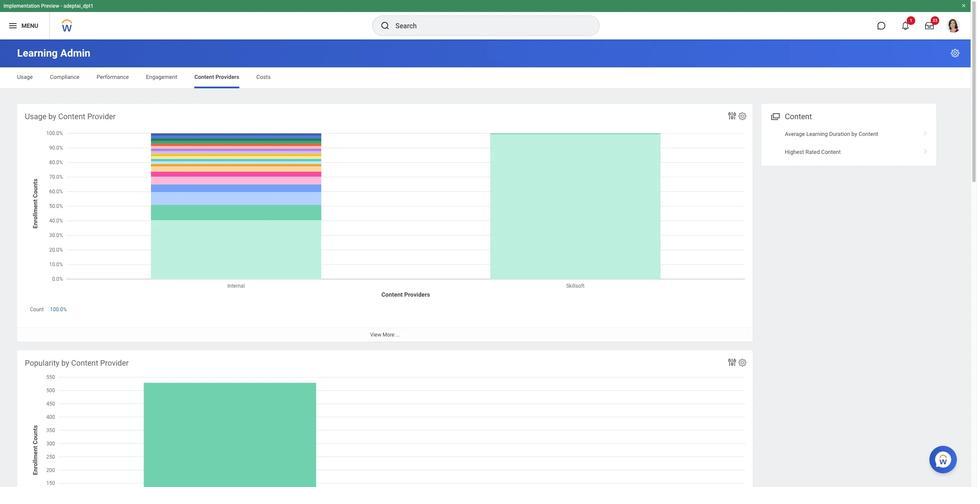 Task type: vqa. For each thing, say whether or not it's contained in the screenshot.
morgan
no



Task type: locate. For each thing, give the bounding box(es) containing it.
0 horizontal spatial learning
[[17, 47, 58, 59]]

-
[[61, 3, 62, 9]]

content left providers
[[194, 74, 214, 80]]

by for popularity by content provider
[[61, 359, 69, 368]]

by
[[48, 112, 56, 121], [852, 131, 858, 137], [61, 359, 69, 368]]

33 button
[[920, 16, 940, 35]]

learning admin main content
[[0, 39, 971, 487]]

1 vertical spatial learning
[[807, 131, 828, 137]]

tab list
[[9, 68, 962, 88]]

content up highest rated content link
[[859, 131, 879, 137]]

adeptai_dpt1
[[64, 3, 93, 9]]

popularity by content provider
[[25, 359, 129, 368]]

0 vertical spatial learning
[[17, 47, 58, 59]]

by down compliance
[[48, 112, 56, 121]]

1 vertical spatial provider
[[100, 359, 129, 368]]

admin
[[60, 47, 90, 59]]

implementation
[[3, 3, 40, 9]]

learning
[[17, 47, 58, 59], [807, 131, 828, 137]]

2 vertical spatial by
[[61, 359, 69, 368]]

1 horizontal spatial learning
[[807, 131, 828, 137]]

0 vertical spatial usage
[[17, 74, 33, 80]]

view
[[370, 332, 381, 338]]

2 horizontal spatial by
[[852, 131, 858, 137]]

learning down menu
[[17, 47, 58, 59]]

menu button
[[0, 12, 49, 39]]

content inside tab list
[[194, 74, 214, 80]]

provider
[[87, 112, 116, 121], [100, 359, 129, 368]]

usage for usage
[[17, 74, 33, 80]]

close environment banner image
[[962, 3, 967, 8]]

popularity
[[25, 359, 59, 368]]

content down compliance
[[58, 112, 85, 121]]

highest
[[785, 149, 804, 155]]

1 horizontal spatial by
[[61, 359, 69, 368]]

content providers
[[194, 74, 239, 80]]

content inside highest rated content link
[[822, 149, 841, 155]]

configure popularity by content provider image
[[738, 358, 747, 368]]

0 vertical spatial provider
[[87, 112, 116, 121]]

33
[[933, 18, 938, 23]]

configure and view chart data image
[[727, 357, 738, 368]]

usage inside usage by content provider element
[[25, 112, 47, 121]]

performance
[[97, 74, 129, 80]]

notifications large image
[[901, 21, 910, 30]]

by right popularity
[[61, 359, 69, 368]]

costs
[[256, 74, 271, 80]]

0 horizontal spatial by
[[48, 112, 56, 121]]

list
[[762, 125, 937, 161]]

configure usage by content provider image
[[738, 112, 747, 121]]

usage
[[17, 74, 33, 80], [25, 112, 47, 121]]

1 vertical spatial by
[[852, 131, 858, 137]]

1 vertical spatial usage
[[25, 112, 47, 121]]

tab list containing usage
[[9, 68, 962, 88]]

content inside 'average learning duration by content' link
[[859, 131, 879, 137]]

100.0% button
[[50, 306, 68, 313]]

learning up highest rated content
[[807, 131, 828, 137]]

usage by content provider
[[25, 112, 116, 121]]

content
[[194, 74, 214, 80], [58, 112, 85, 121], [785, 112, 812, 121], [859, 131, 879, 137], [822, 149, 841, 155], [71, 359, 98, 368]]

0 vertical spatial by
[[48, 112, 56, 121]]

by right duration
[[852, 131, 858, 137]]

content right popularity
[[71, 359, 98, 368]]

chevron right image
[[920, 146, 931, 154]]

...
[[396, 332, 400, 338]]

menu banner
[[0, 0, 971, 39]]

content down average learning duration by content at the top right of the page
[[822, 149, 841, 155]]

1 button
[[896, 16, 916, 35]]

justify image
[[8, 21, 18, 31]]

compliance
[[50, 74, 79, 80]]

list containing average learning duration by content
[[762, 125, 937, 161]]

highest rated content link
[[762, 143, 937, 161]]

1
[[910, 18, 913, 23]]

popularity by content provider element
[[17, 351, 753, 487]]

providers
[[216, 74, 239, 80]]



Task type: describe. For each thing, give the bounding box(es) containing it.
by inside list
[[852, 131, 858, 137]]

configure and view chart data image
[[727, 111, 738, 121]]

learning inside list
[[807, 131, 828, 137]]

provider for usage by content provider
[[87, 112, 116, 121]]

chevron right image
[[920, 128, 931, 136]]

usage by content provider element
[[17, 104, 753, 342]]

learning admin
[[17, 47, 90, 59]]

search image
[[380, 21, 390, 31]]

usage for usage by content provider
[[25, 112, 47, 121]]

rated
[[806, 149, 820, 155]]

menu group image
[[769, 110, 781, 122]]

by for usage by content provider
[[48, 112, 56, 121]]

menu
[[21, 22, 38, 29]]

content up average at the right top of page
[[785, 112, 812, 121]]

engagement
[[146, 74, 177, 80]]

implementation preview -   adeptai_dpt1
[[3, 3, 93, 9]]

more
[[383, 332, 395, 338]]

100.0%
[[50, 307, 67, 313]]

profile logan mcneil image
[[947, 19, 961, 34]]

list inside learning admin main content
[[762, 125, 937, 161]]

content inside the popularity by content provider element
[[71, 359, 98, 368]]

tab list inside learning admin main content
[[9, 68, 962, 88]]

average learning duration by content link
[[762, 125, 937, 143]]

preview
[[41, 3, 59, 9]]

average
[[785, 131, 805, 137]]

view more ... link
[[17, 328, 753, 342]]

content inside usage by content provider element
[[58, 112, 85, 121]]

duration
[[829, 131, 850, 137]]

count
[[30, 307, 44, 313]]

average learning duration by content
[[785, 131, 879, 137]]

provider for popularity by content provider
[[100, 359, 129, 368]]

highest rated content
[[785, 149, 841, 155]]

inbox large image
[[925, 21, 934, 30]]

configure this page image
[[950, 48, 961, 58]]

Search Workday  search field
[[396, 16, 582, 35]]

view more ...
[[370, 332, 400, 338]]



